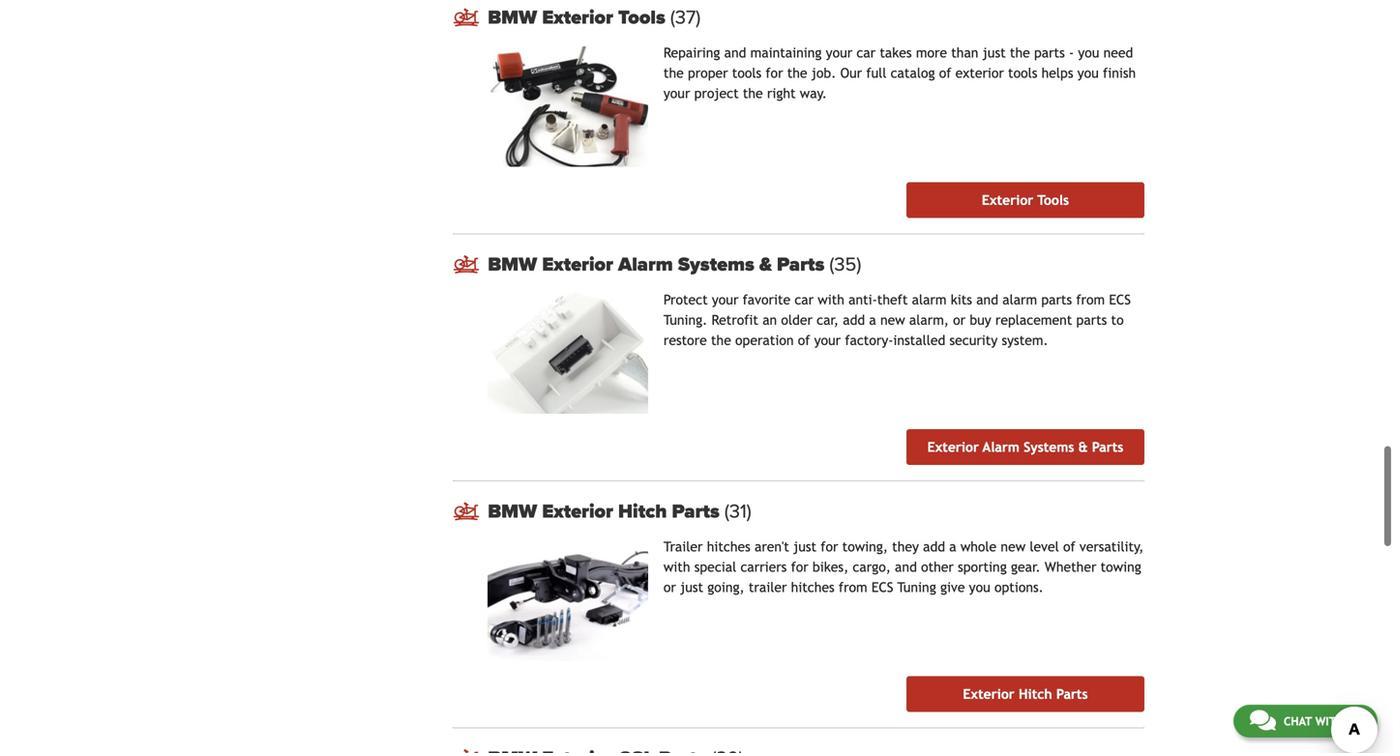Task type: locate. For each thing, give the bounding box(es) containing it.
of up whether at the right bottom
[[1063, 540, 1076, 555]]

0 vertical spatial and
[[724, 45, 746, 61]]

&
[[760, 253, 772, 276], [1079, 440, 1088, 455]]

and inside protect your favorite car with anti-theft alarm kits and alarm parts from ecs tuning. retrofit an older car, add a new alarm, or buy replacement parts to restore the operation of your factory-installed security system.
[[977, 292, 999, 308]]

-
[[1069, 45, 1074, 61]]

2 horizontal spatial just
[[983, 45, 1006, 61]]

1 horizontal spatial for
[[791, 560, 809, 575]]

0 vertical spatial just
[[983, 45, 1006, 61]]

proper
[[688, 66, 728, 81]]

0 vertical spatial hitches
[[707, 540, 751, 555]]

you down the sporting
[[969, 580, 991, 596]]

alarm up replacement at the top right of the page
[[1003, 292, 1038, 308]]

0 vertical spatial parts
[[1034, 45, 1065, 61]]

0 vertical spatial add
[[843, 313, 865, 328]]

0 horizontal spatial &
[[760, 253, 772, 276]]

tools left helps
[[1008, 66, 1038, 81]]

repairing
[[664, 45, 720, 61]]

car
[[857, 45, 876, 61], [795, 292, 814, 308]]

the down retrofit
[[711, 333, 731, 349]]

carriers
[[741, 560, 787, 575]]

bmw for bmw                                                                                    exterior tools
[[488, 6, 537, 29]]

just
[[983, 45, 1006, 61], [794, 540, 817, 555], [680, 580, 704, 596]]

1 horizontal spatial &
[[1079, 440, 1088, 455]]

the down maintaining
[[787, 66, 808, 81]]

new down the theft
[[881, 313, 905, 328]]

from
[[1076, 292, 1105, 308], [839, 580, 868, 596]]

2 horizontal spatial of
[[1063, 540, 1076, 555]]

tools up project
[[732, 66, 762, 81]]

1 horizontal spatial new
[[1001, 540, 1026, 555]]

and down they
[[895, 560, 917, 575]]

ecs up to
[[1109, 292, 1131, 308]]

1 vertical spatial just
[[794, 540, 817, 555]]

ecs
[[1109, 292, 1131, 308], [872, 580, 894, 596]]

1 horizontal spatial car
[[857, 45, 876, 61]]

with
[[818, 292, 845, 308], [664, 560, 690, 575], [1316, 715, 1344, 729]]

0 horizontal spatial systems
[[678, 253, 755, 276]]

just down the special
[[680, 580, 704, 596]]

to
[[1111, 313, 1124, 328]]

of
[[939, 66, 952, 81], [798, 333, 810, 349], [1063, 540, 1076, 555]]

chat with us link
[[1234, 705, 1378, 738]]

your down car,
[[814, 333, 841, 349]]

2 vertical spatial with
[[1316, 715, 1344, 729]]

0 vertical spatial bmw
[[488, 6, 537, 29]]

0 horizontal spatial for
[[766, 66, 783, 81]]

with left us
[[1316, 715, 1344, 729]]

0 vertical spatial of
[[939, 66, 952, 81]]

our
[[841, 66, 862, 81]]

new
[[881, 313, 905, 328], [1001, 540, 1026, 555]]

the
[[1010, 45, 1030, 61], [664, 66, 684, 81], [787, 66, 808, 81], [743, 86, 763, 101], [711, 333, 731, 349]]

hitches up the special
[[707, 540, 751, 555]]

1 vertical spatial bmw
[[488, 253, 537, 276]]

0 horizontal spatial add
[[843, 313, 865, 328]]

1 horizontal spatial alarm
[[1003, 292, 1038, 308]]

for up bikes,
[[821, 540, 838, 555]]

0 horizontal spatial alarm
[[618, 253, 673, 276]]

bikes,
[[813, 560, 849, 575]]

older
[[781, 313, 813, 328]]

of down older
[[798, 333, 810, 349]]

0 vertical spatial with
[[818, 292, 845, 308]]

0 vertical spatial or
[[953, 313, 966, 328]]

0 vertical spatial ecs
[[1109, 292, 1131, 308]]

your down proper
[[664, 86, 690, 101]]

parts up helps
[[1034, 45, 1065, 61]]

1 vertical spatial car
[[795, 292, 814, 308]]

ecs down cargo, at bottom right
[[872, 580, 894, 596]]

of inside repairing and maintaining your car takes more than just the parts - you need the proper tools for the job. our full catalog of exterior tools helps you finish your project the right way.
[[939, 66, 952, 81]]

0 horizontal spatial ecs
[[872, 580, 894, 596]]

systems
[[678, 253, 755, 276], [1024, 440, 1075, 455]]

retrofit
[[712, 313, 759, 328]]

alarm
[[912, 292, 947, 308], [1003, 292, 1038, 308]]

car inside protect your favorite car with anti-theft alarm kits and alarm parts from ecs tuning. retrofit an older car, add a new alarm, or buy replacement parts to restore the operation of your factory-installed security system.
[[795, 292, 814, 308]]

add down anti-
[[843, 313, 865, 328]]

just up exterior
[[983, 45, 1006, 61]]

1 vertical spatial or
[[664, 580, 676, 596]]

0 horizontal spatial hitches
[[707, 540, 751, 555]]

catalog
[[891, 66, 935, 81]]

1 bmw from the top
[[488, 6, 537, 29]]

or
[[953, 313, 966, 328], [664, 580, 676, 596]]

1 vertical spatial ecs
[[872, 580, 894, 596]]

bmw                                                                                    exterior alarm systems & parts link
[[488, 253, 1145, 276]]

with up car,
[[818, 292, 845, 308]]

tools
[[732, 66, 762, 81], [1008, 66, 1038, 81]]

1 horizontal spatial of
[[939, 66, 952, 81]]

2 alarm from the left
[[1003, 292, 1038, 308]]

1 horizontal spatial systems
[[1024, 440, 1075, 455]]

1 vertical spatial alarm
[[983, 440, 1020, 455]]

chat with us
[[1284, 715, 1362, 729]]

0 vertical spatial systems
[[678, 253, 755, 276]]

for up right
[[766, 66, 783, 81]]

car up full
[[857, 45, 876, 61]]

right
[[767, 86, 796, 101]]

2 vertical spatial of
[[1063, 540, 1076, 555]]

ecs inside trailer hitches aren't just for towing, they add a whole new level of versatility, with special carriers for bikes, cargo, and other sporting gear. whether towing or just going, trailer hitches from ecs tuning give you options.
[[872, 580, 894, 596]]

1 vertical spatial for
[[821, 540, 838, 555]]

0 vertical spatial car
[[857, 45, 876, 61]]

new inside trailer hitches aren't just for towing, they add a whole new level of versatility, with special carriers for bikes, cargo, and other sporting gear. whether towing or just going, trailer hitches from ecs tuning give you options.
[[1001, 540, 1026, 555]]

from inside trailer hitches aren't just for towing, they add a whole new level of versatility, with special carriers for bikes, cargo, and other sporting gear. whether towing or just going, trailer hitches from ecs tuning give you options.
[[839, 580, 868, 596]]

new inside protect your favorite car with anti-theft alarm kits and alarm parts from ecs tuning. retrofit an older car, add a new alarm, or buy replacement parts to restore the operation of your factory-installed security system.
[[881, 313, 905, 328]]

new up gear.
[[1001, 540, 1026, 555]]

exterior tools
[[982, 193, 1069, 208]]

with inside protect your favorite car with anti-theft alarm kits and alarm parts from ecs tuning. retrofit an older car, add a new alarm, or buy replacement parts to restore the operation of your factory-installed security system.
[[818, 292, 845, 308]]

and up proper
[[724, 45, 746, 61]]

car,
[[817, 313, 839, 328]]

installed
[[894, 333, 946, 349]]

exterior
[[956, 66, 1004, 81]]

2 vertical spatial bmw
[[488, 500, 537, 524]]

1 vertical spatial a
[[950, 540, 957, 555]]

of down more
[[939, 66, 952, 81]]

of inside trailer hitches aren't just for towing, they add a whole new level of versatility, with special carriers for bikes, cargo, and other sporting gear. whether towing or just going, trailer hitches from ecs tuning give you options.
[[1063, 540, 1076, 555]]

2 vertical spatial for
[[791, 560, 809, 575]]

alarm,
[[910, 313, 949, 328]]

parts inside repairing and maintaining your car takes more than just the parts - you need the proper tools for the job. our full catalog of exterior tools helps you finish your project the right way.
[[1034, 45, 1065, 61]]

1 vertical spatial and
[[977, 292, 999, 308]]

you
[[1078, 45, 1100, 61], [1078, 66, 1099, 81], [969, 580, 991, 596]]

than
[[951, 45, 979, 61]]

2 vertical spatial you
[[969, 580, 991, 596]]

or inside trailer hitches aren't just for towing, they add a whole new level of versatility, with special carriers for bikes, cargo, and other sporting gear. whether towing or just going, trailer hitches from ecs tuning give you options.
[[664, 580, 676, 596]]

0 horizontal spatial a
[[869, 313, 877, 328]]

0 vertical spatial &
[[760, 253, 772, 276]]

1 vertical spatial systems
[[1024, 440, 1075, 455]]

anti-
[[849, 292, 878, 308]]

1 horizontal spatial hitches
[[791, 580, 835, 596]]

add inside protect your favorite car with anti-theft alarm kits and alarm parts from ecs tuning. retrofit an older car, add a new alarm, or buy replacement parts to restore the operation of your factory-installed security system.
[[843, 313, 865, 328]]

from inside protect your favorite car with anti-theft alarm kits and alarm parts from ecs tuning. retrofit an older car, add a new alarm, or buy replacement parts to restore the operation of your factory-installed security system.
[[1076, 292, 1105, 308]]

for inside repairing and maintaining your car takes more than just the parts - you need the proper tools for the job. our full catalog of exterior tools helps you finish your project the right way.
[[766, 66, 783, 81]]

or down kits
[[953, 313, 966, 328]]

1 vertical spatial hitch
[[1019, 687, 1053, 703]]

you right helps
[[1078, 66, 1099, 81]]

alarm
[[618, 253, 673, 276], [983, 440, 1020, 455]]

hitch
[[618, 500, 667, 524], [1019, 687, 1053, 703]]

1 horizontal spatial a
[[950, 540, 957, 555]]

0 horizontal spatial of
[[798, 333, 810, 349]]

0 horizontal spatial new
[[881, 313, 905, 328]]

0 horizontal spatial tools
[[732, 66, 762, 81]]

just up bikes,
[[794, 540, 817, 555]]

1 horizontal spatial add
[[923, 540, 946, 555]]

and
[[724, 45, 746, 61], [977, 292, 999, 308], [895, 560, 917, 575]]

1 vertical spatial of
[[798, 333, 810, 349]]

project
[[694, 86, 739, 101]]

1 horizontal spatial tools
[[1008, 66, 1038, 81]]

theft
[[878, 292, 908, 308]]

1 horizontal spatial or
[[953, 313, 966, 328]]

tools
[[618, 6, 666, 29], [1038, 193, 1069, 208]]

of inside protect your favorite car with anti-theft alarm kits and alarm parts from ecs tuning. retrofit an older car, add a new alarm, or buy replacement parts to restore the operation of your factory-installed security system.
[[798, 333, 810, 349]]

1 horizontal spatial ecs
[[1109, 292, 1131, 308]]

towing
[[1101, 560, 1142, 575]]

trailer hitches aren't just for towing, they add a whole new level of versatility, with special carriers for bikes, cargo, and other sporting gear. whether towing or just going, trailer hitches from ecs tuning give you options.
[[664, 540, 1144, 596]]

more
[[916, 45, 947, 61]]

ecs inside protect your favorite car with anti-theft alarm kits and alarm parts from ecs tuning. retrofit an older car, add a new alarm, or buy replacement parts to restore the operation of your factory-installed security system.
[[1109, 292, 1131, 308]]

level
[[1030, 540, 1059, 555]]

1 horizontal spatial and
[[895, 560, 917, 575]]

restore
[[664, 333, 707, 349]]

for left bikes,
[[791, 560, 809, 575]]

exterior alarm systems & parts thumbnail image image
[[488, 294, 648, 414]]

bmw                                                                                    exterior hitch parts link
[[488, 500, 1145, 524]]

0 vertical spatial new
[[881, 313, 905, 328]]

a up other
[[950, 540, 957, 555]]

operation
[[736, 333, 794, 349]]

kits
[[951, 292, 973, 308]]

for
[[766, 66, 783, 81], [821, 540, 838, 555], [791, 560, 809, 575]]

parts left to
[[1077, 313, 1107, 328]]

0 horizontal spatial car
[[795, 292, 814, 308]]

2 horizontal spatial and
[[977, 292, 999, 308]]

0 horizontal spatial or
[[664, 580, 676, 596]]

0 horizontal spatial from
[[839, 580, 868, 596]]

factory-
[[845, 333, 894, 349]]

exterior hitch parts link
[[907, 677, 1145, 713]]

whether
[[1045, 560, 1097, 575]]

2 vertical spatial and
[[895, 560, 917, 575]]

towing,
[[843, 540, 888, 555]]

hitches
[[707, 540, 751, 555], [791, 580, 835, 596]]

1 horizontal spatial tools
[[1038, 193, 1069, 208]]

0 horizontal spatial hitch
[[618, 500, 667, 524]]

add up other
[[923, 540, 946, 555]]

bmw for bmw                                                                                    exterior alarm systems & parts
[[488, 253, 537, 276]]

your up retrofit
[[712, 292, 739, 308]]

us
[[1348, 715, 1362, 729]]

0 vertical spatial from
[[1076, 292, 1105, 308]]

1 vertical spatial with
[[664, 560, 690, 575]]

0 vertical spatial tools
[[618, 6, 666, 29]]

0 vertical spatial for
[[766, 66, 783, 81]]

and up buy
[[977, 292, 999, 308]]

alarm up alarm,
[[912, 292, 947, 308]]

add inside trailer hitches aren't just for towing, they add a whole new level of versatility, with special carriers for bikes, cargo, and other sporting gear. whether towing or just going, trailer hitches from ecs tuning give you options.
[[923, 540, 946, 555]]

other
[[921, 560, 954, 575]]

0 horizontal spatial and
[[724, 45, 746, 61]]

special
[[695, 560, 737, 575]]

helps
[[1042, 66, 1074, 81]]

buy
[[970, 313, 992, 328]]

or down trailer in the bottom of the page
[[664, 580, 676, 596]]

1 horizontal spatial with
[[818, 292, 845, 308]]

bmw
[[488, 6, 537, 29], [488, 253, 537, 276], [488, 500, 537, 524]]

1 vertical spatial from
[[839, 580, 868, 596]]

for for bmw                                                                                    exterior tools
[[766, 66, 783, 81]]

2 bmw from the top
[[488, 253, 537, 276]]

1 horizontal spatial from
[[1076, 292, 1105, 308]]

0 horizontal spatial alarm
[[912, 292, 947, 308]]

comments image
[[1250, 709, 1276, 733]]

0 vertical spatial a
[[869, 313, 877, 328]]

a up the factory-
[[869, 313, 877, 328]]

your
[[826, 45, 853, 61], [664, 86, 690, 101], [712, 292, 739, 308], [814, 333, 841, 349]]

0 horizontal spatial just
[[680, 580, 704, 596]]

0 horizontal spatial tools
[[618, 6, 666, 29]]

an
[[763, 313, 777, 328]]

3 bmw from the top
[[488, 500, 537, 524]]

aren't
[[755, 540, 790, 555]]

0 horizontal spatial with
[[664, 560, 690, 575]]

2 vertical spatial just
[[680, 580, 704, 596]]

you right the - on the right
[[1078, 45, 1100, 61]]

add
[[843, 313, 865, 328], [923, 540, 946, 555]]

exterior alarm systems & parts link
[[907, 430, 1145, 466]]

hitches down bikes,
[[791, 580, 835, 596]]

1 vertical spatial new
[[1001, 540, 1026, 555]]

with down trailer in the bottom of the page
[[664, 560, 690, 575]]

job.
[[812, 66, 836, 81]]

car up older
[[795, 292, 814, 308]]

bmw for bmw                                                                                    exterior hitch parts
[[488, 500, 537, 524]]

1 horizontal spatial alarm
[[983, 440, 1020, 455]]

parts
[[777, 253, 825, 276], [1092, 440, 1124, 455], [672, 500, 720, 524], [1057, 687, 1088, 703]]

1 vertical spatial add
[[923, 540, 946, 555]]

for for bmw                                                                                    exterior hitch parts
[[791, 560, 809, 575]]

parts up replacement at the top right of the page
[[1042, 292, 1072, 308]]

1 vertical spatial you
[[1078, 66, 1099, 81]]

maintaining
[[751, 45, 822, 61]]



Task type: vqa. For each thing, say whether or not it's contained in the screenshot.
'car'
yes



Task type: describe. For each thing, give the bounding box(es) containing it.
1 vertical spatial hitches
[[791, 580, 835, 596]]

repairing and maintaining your car takes more than just the parts - you need the proper tools for the job. our full catalog of exterior tools helps you finish your project the right way.
[[664, 45, 1136, 101]]

whole
[[961, 540, 997, 555]]

1 tools from the left
[[732, 66, 762, 81]]

car inside repairing and maintaining your car takes more than just the parts - you need the proper tools for the job. our full catalog of exterior tools helps you finish your project the right way.
[[857, 45, 876, 61]]

gear.
[[1011, 560, 1041, 575]]

versatility,
[[1080, 540, 1144, 555]]

tuning.
[[664, 313, 708, 328]]

just inside repairing and maintaining your car takes more than just the parts - you need the proper tools for the job. our full catalog of exterior tools helps you finish your project the right way.
[[983, 45, 1006, 61]]

1 vertical spatial tools
[[1038, 193, 1069, 208]]

or inside protect your favorite car with anti-theft alarm kits and alarm parts from ecs tuning. retrofit an older car, add a new alarm, or buy replacement parts to restore the operation of your factory-installed security system.
[[953, 313, 966, 328]]

1 vertical spatial parts
[[1042, 292, 1072, 308]]

exterior alarm systems & parts
[[928, 440, 1124, 455]]

alarm inside exterior alarm systems & parts link
[[983, 440, 1020, 455]]

your up our
[[826, 45, 853, 61]]

give
[[941, 580, 965, 596]]

the down the 'repairing'
[[664, 66, 684, 81]]

trailer
[[664, 540, 703, 555]]

the inside protect your favorite car with anti-theft alarm kits and alarm parts from ecs tuning. retrofit an older car, add a new alarm, or buy replacement parts to restore the operation of your factory-installed security system.
[[711, 333, 731, 349]]

the left right
[[743, 86, 763, 101]]

1 vertical spatial &
[[1079, 440, 1088, 455]]

going,
[[708, 580, 745, 596]]

system.
[[1002, 333, 1049, 349]]

need
[[1104, 45, 1134, 61]]

a inside trailer hitches aren't just for towing, they add a whole new level of versatility, with special carriers for bikes, cargo, and other sporting gear. whether towing or just going, trailer hitches from ecs tuning give you options.
[[950, 540, 957, 555]]

security
[[950, 333, 998, 349]]

trailer
[[749, 580, 787, 596]]

they
[[892, 540, 919, 555]]

the left the - on the right
[[1010, 45, 1030, 61]]

exterior hitch parts
[[963, 687, 1088, 703]]

bmw                                                                                    exterior tools
[[488, 6, 671, 29]]

2 horizontal spatial for
[[821, 540, 838, 555]]

bmw                                                                                    exterior hitch parts
[[488, 500, 725, 524]]

you inside trailer hitches aren't just for towing, they add a whole new level of versatility, with special carriers for bikes, cargo, and other sporting gear. whether towing or just going, trailer hitches from ecs tuning give you options.
[[969, 580, 991, 596]]

exterior hitch parts thumbnail image image
[[488, 541, 648, 661]]

and inside repairing and maintaining your car takes more than just the parts - you need the proper tools for the job. our full catalog of exterior tools helps you finish your project the right way.
[[724, 45, 746, 61]]

way.
[[800, 86, 827, 101]]

1 horizontal spatial just
[[794, 540, 817, 555]]

sporting
[[958, 560, 1007, 575]]

takes
[[880, 45, 912, 61]]

bmw                                                                                    exterior alarm systems & parts
[[488, 253, 830, 276]]

exterior tools thumbnail image image
[[488, 47, 648, 167]]

a inside protect your favorite car with anti-theft alarm kits and alarm parts from ecs tuning. retrofit an older car, add a new alarm, or buy replacement parts to restore the operation of your factory-installed security system.
[[869, 313, 877, 328]]

0 vertical spatial hitch
[[618, 500, 667, 524]]

favorite
[[743, 292, 791, 308]]

exterior tools link
[[907, 183, 1145, 218]]

0 vertical spatial alarm
[[618, 253, 673, 276]]

cargo,
[[853, 560, 891, 575]]

1 alarm from the left
[[912, 292, 947, 308]]

replacement
[[996, 313, 1073, 328]]

chat
[[1284, 715, 1312, 729]]

and inside trailer hitches aren't just for towing, they add a whole new level of versatility, with special carriers for bikes, cargo, and other sporting gear. whether towing or just going, trailer hitches from ecs tuning give you options.
[[895, 560, 917, 575]]

1 horizontal spatial hitch
[[1019, 687, 1053, 703]]

2 horizontal spatial with
[[1316, 715, 1344, 729]]

tuning
[[898, 580, 936, 596]]

protect
[[664, 292, 708, 308]]

full
[[866, 66, 887, 81]]

protect your favorite car with anti-theft alarm kits and alarm parts from ecs tuning. retrofit an older car, add a new alarm, or buy replacement parts to restore the operation of your factory-installed security system.
[[664, 292, 1131, 349]]

bmw                                                                                    exterior tools link
[[488, 6, 1145, 29]]

with inside trailer hitches aren't just for towing, they add a whole new level of versatility, with special carriers for bikes, cargo, and other sporting gear. whether towing or just going, trailer hitches from ecs tuning give you options.
[[664, 560, 690, 575]]

options.
[[995, 580, 1044, 596]]

2 vertical spatial parts
[[1077, 313, 1107, 328]]

finish
[[1103, 66, 1136, 81]]

2 tools from the left
[[1008, 66, 1038, 81]]

0 vertical spatial you
[[1078, 45, 1100, 61]]



